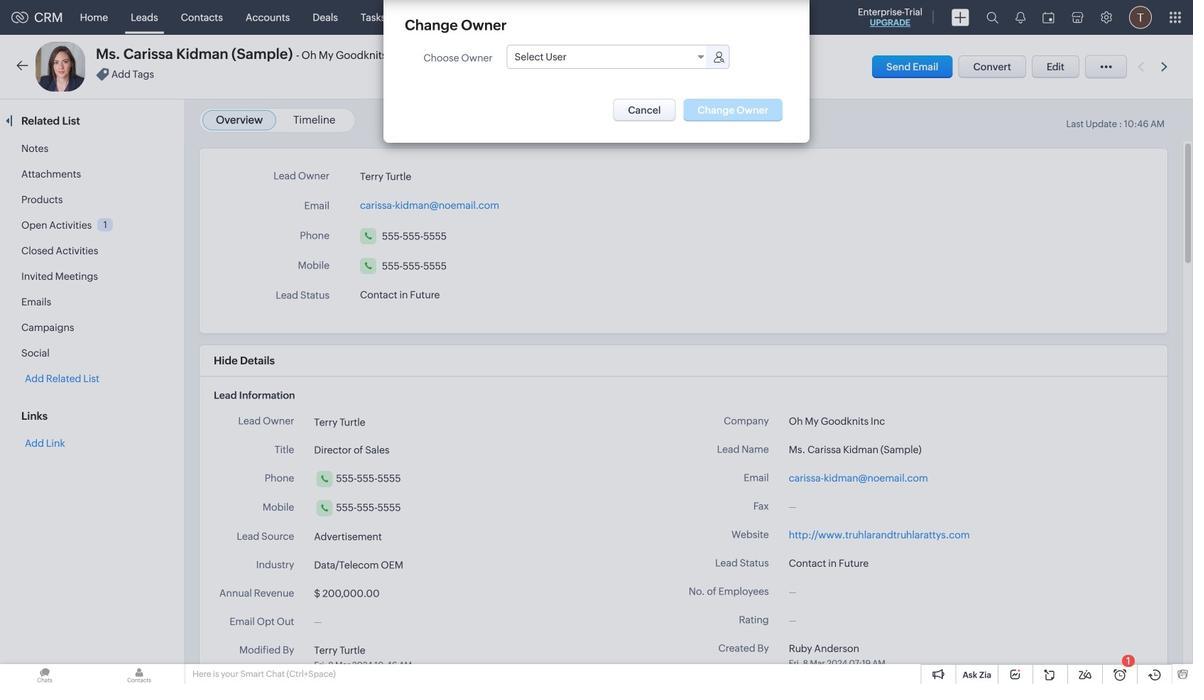 Task type: locate. For each thing, give the bounding box(es) containing it.
logo image
[[11, 12, 28, 23]]

search image
[[987, 11, 999, 23]]

None button
[[613, 99, 676, 121]]

signals image
[[1016, 11, 1026, 23]]

None field
[[508, 45, 709, 68]]

signals element
[[1007, 0, 1034, 35]]

profile image
[[1130, 6, 1152, 29]]

contacts image
[[94, 664, 184, 684]]

create menu element
[[944, 0, 978, 34]]

search element
[[978, 0, 1007, 35]]

next record image
[[1162, 62, 1171, 71]]



Task type: vqa. For each thing, say whether or not it's contained in the screenshot.
Map Zoho Projects fields with Zoho CRM fields to pre-populate data while creating a new project. on the top left of page
no



Task type: describe. For each thing, give the bounding box(es) containing it.
create menu image
[[952, 9, 970, 26]]

chats image
[[0, 664, 90, 684]]

profile element
[[1121, 0, 1161, 34]]

calendar image
[[1043, 12, 1055, 23]]



